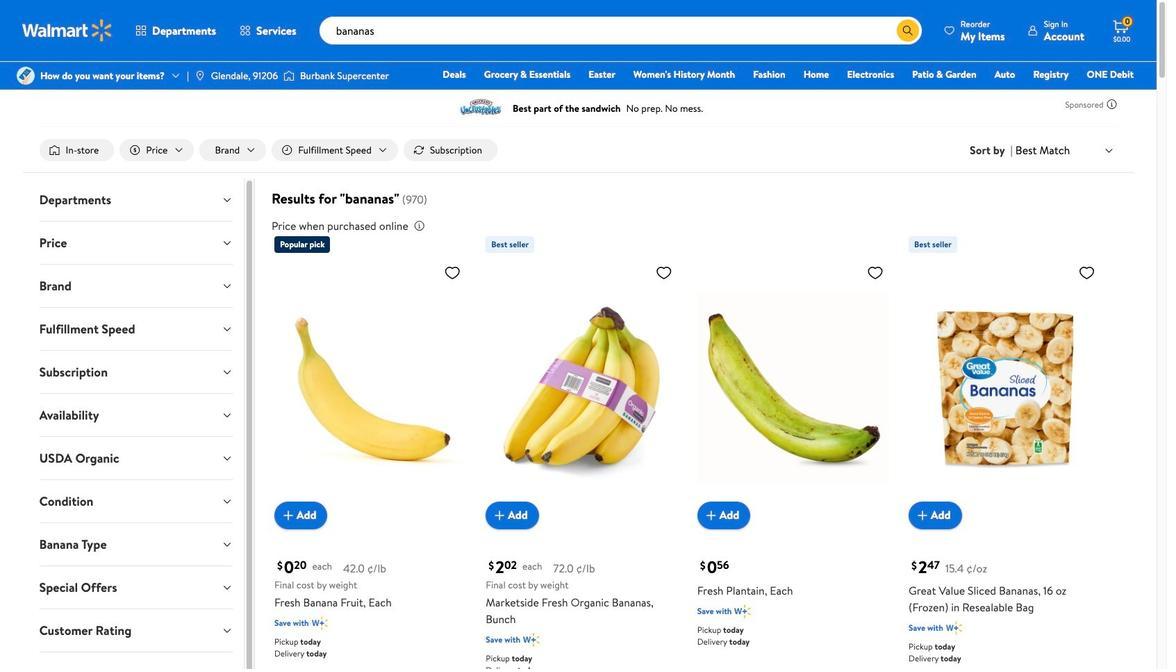 Task type: locate. For each thing, give the bounding box(es) containing it.
add to cart image
[[280, 507, 297, 524], [915, 507, 931, 524]]

walmart plus image
[[735, 604, 751, 618]]

9 tab from the top
[[28, 523, 244, 566]]

0 horizontal spatial add to cart image
[[280, 507, 297, 524]]

6 tab from the top
[[28, 394, 244, 436]]

add to cart image for great value sliced bananas, 16 oz (frozen) in resealable bag image
[[915, 507, 931, 524]]

 image
[[17, 67, 35, 85], [284, 69, 295, 83], [194, 70, 206, 81]]

1 horizontal spatial add to cart image
[[703, 507, 720, 524]]

walmart plus image
[[312, 617, 328, 630], [946, 621, 963, 635], [523, 633, 540, 647]]

walmart plus image for add to cart image for fresh banana fruit, each image
[[312, 617, 328, 630]]

5 tab from the top
[[28, 351, 244, 393]]

walmart plus image for add to cart image corresponding to great value sliced bananas, 16 oz (frozen) in resealable bag image
[[946, 621, 963, 635]]

1 add to cart image from the left
[[492, 507, 508, 524]]

1 horizontal spatial add to cart image
[[915, 507, 931, 524]]

0 horizontal spatial walmart plus image
[[312, 617, 328, 630]]

2 add to cart image from the left
[[915, 507, 931, 524]]

ad disclaimer and feedback image
[[1107, 99, 1118, 110]]

sign in to add to favorites list, great value sliced bananas, 16 oz (frozen) in resealable bag image
[[1079, 264, 1096, 282]]

add to cart image
[[492, 507, 508, 524], [703, 507, 720, 524]]

10 tab from the top
[[28, 566, 244, 609]]

clear search field text image
[[880, 25, 892, 36]]

tab
[[28, 179, 244, 221], [28, 222, 244, 264], [28, 265, 244, 307], [28, 308, 244, 350], [28, 351, 244, 393], [28, 394, 244, 436], [28, 437, 244, 480], [28, 480, 244, 523], [28, 523, 244, 566], [28, 566, 244, 609], [28, 610, 244, 652], [28, 653, 244, 669]]

2 tab from the top
[[28, 222, 244, 264]]

add to cart image for fresh plantain, each image
[[703, 507, 720, 524]]

Walmart Site-Wide search field
[[319, 17, 922, 44]]

2 add to cart image from the left
[[703, 507, 720, 524]]

0 horizontal spatial  image
[[17, 67, 35, 85]]

sign in to add to favorites list, marketside fresh organic bananas, bunch image
[[656, 264, 672, 282]]

great value sliced bananas, 16 oz (frozen) in resealable bag image
[[909, 259, 1101, 518]]

1 add to cart image from the left
[[280, 507, 297, 524]]

2 horizontal spatial walmart plus image
[[946, 621, 963, 635]]

11 tab from the top
[[28, 610, 244, 652]]

marketside fresh organic bananas, bunch image
[[486, 259, 678, 518]]

sort and filter section element
[[23, 128, 1135, 172]]

0 horizontal spatial add to cart image
[[492, 507, 508, 524]]



Task type: describe. For each thing, give the bounding box(es) containing it.
add to cart image for fresh banana fruit, each image
[[280, 507, 297, 524]]

add to cart image for marketside fresh organic bananas, bunch image
[[492, 507, 508, 524]]

sign in to add to favorites list, fresh plantain, each image
[[867, 264, 884, 282]]

12 tab from the top
[[28, 653, 244, 669]]

7 tab from the top
[[28, 437, 244, 480]]

fresh banana fruit, each image
[[274, 259, 467, 518]]

walmart image
[[22, 19, 113, 42]]

search icon image
[[903, 25, 914, 36]]

fresh plantain, each image
[[698, 259, 890, 518]]

1 tab from the top
[[28, 179, 244, 221]]

Search search field
[[319, 17, 922, 44]]

legal information image
[[414, 220, 425, 231]]

sort by best match image
[[1104, 145, 1115, 156]]

1 horizontal spatial  image
[[194, 70, 206, 81]]

4 tab from the top
[[28, 308, 244, 350]]

1 horizontal spatial walmart plus image
[[523, 633, 540, 647]]

2 horizontal spatial  image
[[284, 69, 295, 83]]

sign in to add to favorites list, fresh banana fruit, each image
[[444, 264, 461, 282]]

8 tab from the top
[[28, 480, 244, 523]]

3 tab from the top
[[28, 265, 244, 307]]



Task type: vqa. For each thing, say whether or not it's contained in the screenshot.
ON
no



